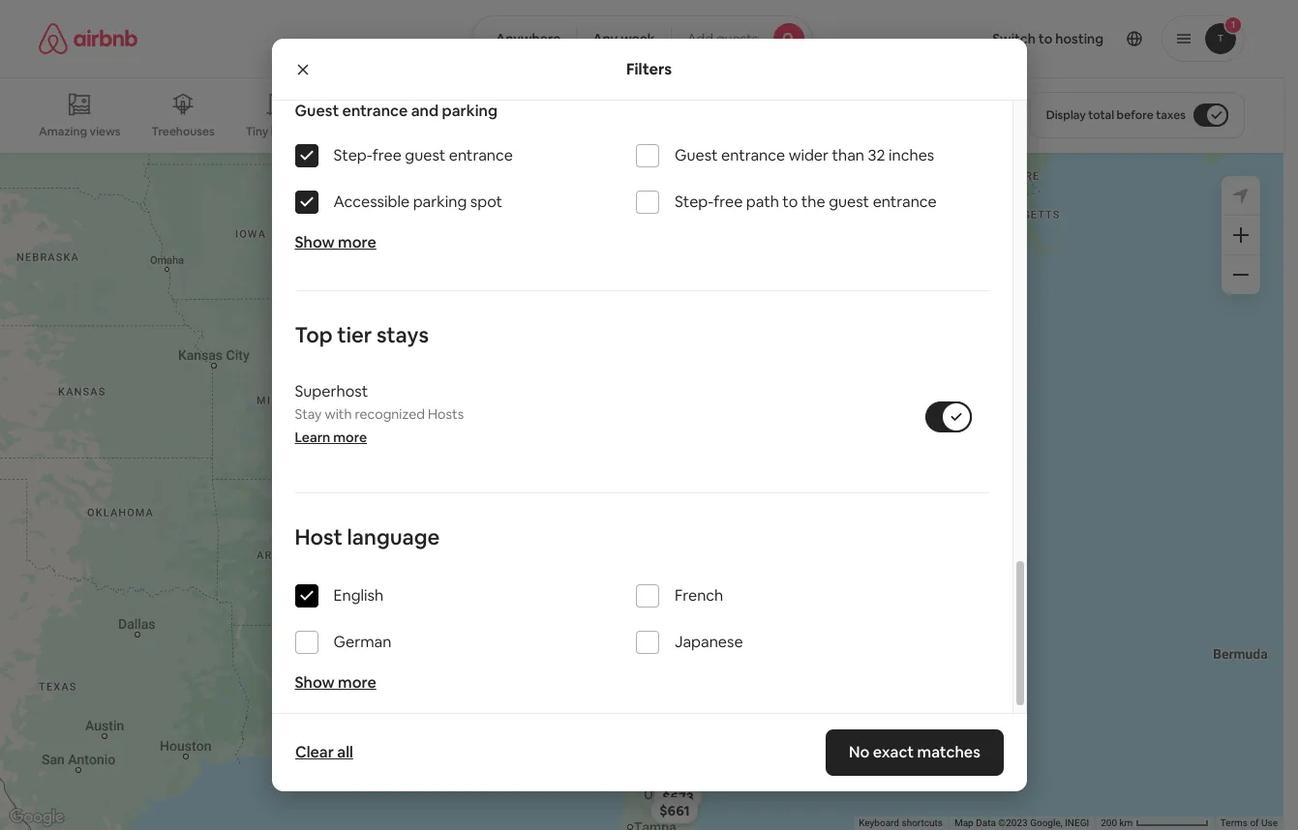 Task type: locate. For each thing, give the bounding box(es) containing it.
$1,056 button
[[914, 159, 973, 186]]

entrance
[[342, 101, 408, 121], [449, 145, 513, 166], [722, 145, 785, 166], [873, 192, 937, 212]]

show more button down german at bottom
[[295, 673, 377, 694]]

guest
[[295, 101, 339, 121], [675, 145, 718, 166]]

amazing views
[[39, 124, 121, 139]]

terms
[[1221, 818, 1248, 829]]

$1,056
[[923, 164, 964, 181]]

$742
[[390, 181, 421, 198]]

free
[[373, 145, 402, 166], [714, 192, 743, 212]]

0 vertical spatial show more button
[[295, 233, 377, 253]]

1 vertical spatial show more
[[295, 673, 377, 694]]

2 vertical spatial show
[[602, 713, 637, 731]]

to
[[783, 192, 798, 212]]

show more button down 'accessible'
[[295, 233, 377, 253]]

top tier stays
[[295, 322, 429, 349]]

1 show more from the top
[[295, 233, 377, 253]]

group containing amazing views
[[39, 77, 913, 153]]

1 horizontal spatial free
[[714, 192, 743, 212]]

1 vertical spatial parking
[[413, 192, 467, 212]]

path
[[746, 192, 779, 212]]

taxes
[[1156, 107, 1186, 123]]

accessible
[[334, 192, 410, 212]]

data
[[976, 818, 996, 829]]

anywhere button
[[472, 15, 577, 62]]

free left path
[[714, 192, 743, 212]]

keyboard
[[859, 818, 900, 829]]

1 horizontal spatial guest
[[675, 145, 718, 166]]

terms of use link
[[1221, 818, 1278, 829]]

no
[[849, 743, 870, 763]]

guest right 'the'
[[829, 192, 870, 212]]

host
[[295, 524, 343, 551]]

32
[[868, 145, 886, 166]]

filters
[[626, 59, 672, 79]]

0 horizontal spatial free
[[373, 145, 402, 166]]

show more button
[[295, 233, 377, 253], [295, 673, 377, 694]]

step- up 'accessible'
[[334, 145, 373, 166]]

1 vertical spatial free
[[714, 192, 743, 212]]

step-
[[334, 145, 373, 166], [675, 192, 714, 212]]

show more
[[295, 233, 377, 253], [295, 673, 377, 694]]

guest entrance and parking
[[295, 101, 498, 121]]

exact
[[873, 743, 914, 763]]

2 show more from the top
[[295, 673, 377, 694]]

more
[[338, 233, 377, 253], [333, 429, 367, 447], [338, 673, 377, 694]]

step-free guest entrance
[[334, 145, 513, 166]]

tiny
[[246, 124, 269, 139]]

1 horizontal spatial step-
[[675, 192, 714, 212]]

add guests button
[[671, 15, 813, 62]]

guest
[[405, 145, 446, 166], [829, 192, 870, 212]]

more inside superhost stay with recognized hosts learn more
[[333, 429, 367, 447]]

$661
[[660, 803, 690, 820]]

show down 'accessible'
[[295, 233, 335, 253]]

entrance left and
[[342, 101, 408, 121]]

0 horizontal spatial guest
[[405, 145, 446, 166]]

show left the list
[[602, 713, 637, 731]]

show more down german at bottom
[[295, 673, 377, 694]]

None search field
[[472, 15, 813, 62]]

learn more link
[[295, 429, 367, 447]]

1 vertical spatial more
[[333, 429, 367, 447]]

show
[[295, 233, 335, 253], [295, 673, 335, 694], [602, 713, 637, 731]]

200 km
[[1101, 818, 1136, 829]]

guest entrance wider than 32 inches
[[675, 145, 935, 166]]

english
[[334, 586, 384, 606]]

more down with
[[333, 429, 367, 447]]

stay
[[295, 406, 322, 423]]

free up $742
[[373, 145, 402, 166]]

more down german at bottom
[[338, 673, 377, 694]]

1 vertical spatial guest
[[829, 192, 870, 212]]

©2023
[[999, 818, 1028, 829]]

display total before taxes
[[1046, 107, 1186, 123]]

step-free path to the guest entrance
[[675, 192, 937, 212]]

step- left path
[[675, 192, 714, 212]]

group
[[39, 77, 913, 153]]

shortcuts
[[902, 818, 943, 829]]

0 horizontal spatial step-
[[334, 145, 373, 166]]

show down german at bottom
[[295, 673, 335, 694]]

more down 'accessible'
[[338, 233, 377, 253]]

0 vertical spatial step-
[[334, 145, 373, 166]]

1 vertical spatial show more button
[[295, 673, 377, 694]]

0 vertical spatial free
[[373, 145, 402, 166]]

none search field containing anywhere
[[472, 15, 813, 62]]

parking left 'spot'
[[413, 192, 467, 212]]

accessible parking spot
[[334, 192, 503, 212]]

terms of use
[[1221, 818, 1278, 829]]

parking right and
[[442, 101, 498, 121]]

zoom in image
[[1234, 228, 1249, 243]]

0 vertical spatial more
[[338, 233, 377, 253]]

2 vertical spatial more
[[338, 673, 377, 694]]

clear
[[295, 743, 334, 763]]

0 horizontal spatial guest
[[295, 101, 339, 121]]

1 vertical spatial guest
[[675, 145, 718, 166]]

0 vertical spatial guest
[[295, 101, 339, 121]]

add
[[687, 30, 714, 47]]

hosts
[[428, 406, 464, 423]]

$742 button
[[381, 176, 430, 203]]

free for path
[[714, 192, 743, 212]]

filters dialog
[[272, 0, 1027, 792]]

entrance up path
[[722, 145, 785, 166]]

0 vertical spatial guest
[[405, 145, 446, 166]]

1 vertical spatial step-
[[675, 192, 714, 212]]

show more down 'accessible'
[[295, 233, 377, 253]]

0 vertical spatial show more
[[295, 233, 377, 253]]

google map
showing 108 stays. region
[[0, 153, 1284, 831]]

guest for guest entrance wider than 32 inches
[[675, 145, 718, 166]]

list
[[640, 713, 659, 731]]

guest up $742 button on the left top
[[405, 145, 446, 166]]

guest for guest entrance and parking
[[295, 101, 339, 121]]



Task type: vqa. For each thing, say whether or not it's contained in the screenshot.
wonderful
no



Task type: describe. For each thing, give the bounding box(es) containing it.
keyboard shortcuts
[[859, 818, 943, 829]]

of
[[1251, 818, 1259, 829]]

no exact matches link
[[826, 730, 1004, 777]]

recognized
[[355, 406, 425, 423]]

stays
[[377, 322, 429, 349]]

show inside show list button
[[602, 713, 637, 731]]

map
[[955, 818, 974, 829]]

0 vertical spatial parking
[[442, 101, 498, 121]]

spot
[[470, 192, 503, 212]]

and
[[411, 101, 439, 121]]

2 show more button from the top
[[295, 673, 377, 694]]

the
[[802, 192, 826, 212]]

profile element
[[836, 0, 1245, 77]]

all
[[337, 743, 353, 763]]

inches
[[889, 145, 935, 166]]

german
[[334, 633, 392, 653]]

japanese
[[675, 633, 743, 653]]

week
[[621, 30, 655, 47]]

clear all button
[[285, 734, 363, 773]]

any week
[[593, 30, 655, 47]]

1 vertical spatial show
[[295, 673, 335, 694]]

keyboard shortcuts button
[[859, 817, 943, 831]]

tier
[[337, 322, 372, 349]]

amazing
[[39, 124, 87, 139]]

clear all
[[295, 743, 353, 763]]

treehouses
[[152, 124, 215, 139]]

use
[[1262, 818, 1278, 829]]

guests
[[717, 30, 758, 47]]

host language
[[295, 524, 440, 551]]

free for guest
[[373, 145, 402, 166]]

show list button
[[583, 699, 701, 745]]

200 km button
[[1095, 817, 1215, 831]]

tiny homes
[[246, 124, 308, 139]]

any
[[593, 30, 618, 47]]

any week button
[[576, 15, 672, 62]]

display
[[1046, 107, 1086, 123]]

homes
[[271, 124, 308, 139]]

views
[[90, 124, 121, 139]]

0 vertical spatial show
[[295, 233, 335, 253]]

anywhere
[[496, 30, 561, 47]]

km
[[1120, 818, 1133, 829]]

matches
[[917, 743, 980, 763]]

with
[[325, 406, 352, 423]]

1 show more button from the top
[[295, 233, 377, 253]]

add guests
[[687, 30, 758, 47]]

zoom out image
[[1234, 267, 1249, 283]]

no exact matches
[[849, 743, 980, 763]]

total
[[1089, 107, 1115, 123]]

step- for step-free path to the guest entrance
[[675, 192, 714, 212]]

$673 button
[[654, 784, 703, 811]]

show list
[[602, 713, 659, 731]]

wider
[[789, 145, 829, 166]]

$661 button
[[651, 798, 699, 825]]

superhost
[[295, 382, 368, 402]]

french
[[675, 586, 724, 606]]

google image
[[5, 806, 69, 831]]

before
[[1117, 107, 1154, 123]]

entrance down inches
[[873, 192, 937, 212]]

language
[[347, 524, 440, 551]]

200
[[1101, 818, 1118, 829]]

than
[[832, 145, 865, 166]]

superhost stay with recognized hosts learn more
[[295, 382, 464, 447]]

map data ©2023 google, inegi
[[955, 818, 1090, 829]]

step- for step-free guest entrance
[[334, 145, 373, 166]]

google,
[[1030, 818, 1063, 829]]

learn
[[295, 429, 331, 447]]

inegi
[[1065, 818, 1090, 829]]

$673
[[663, 789, 694, 806]]

display total before taxes button
[[1030, 92, 1245, 138]]

top
[[295, 322, 333, 349]]

entrance up 'spot'
[[449, 145, 513, 166]]

1 horizontal spatial guest
[[829, 192, 870, 212]]



